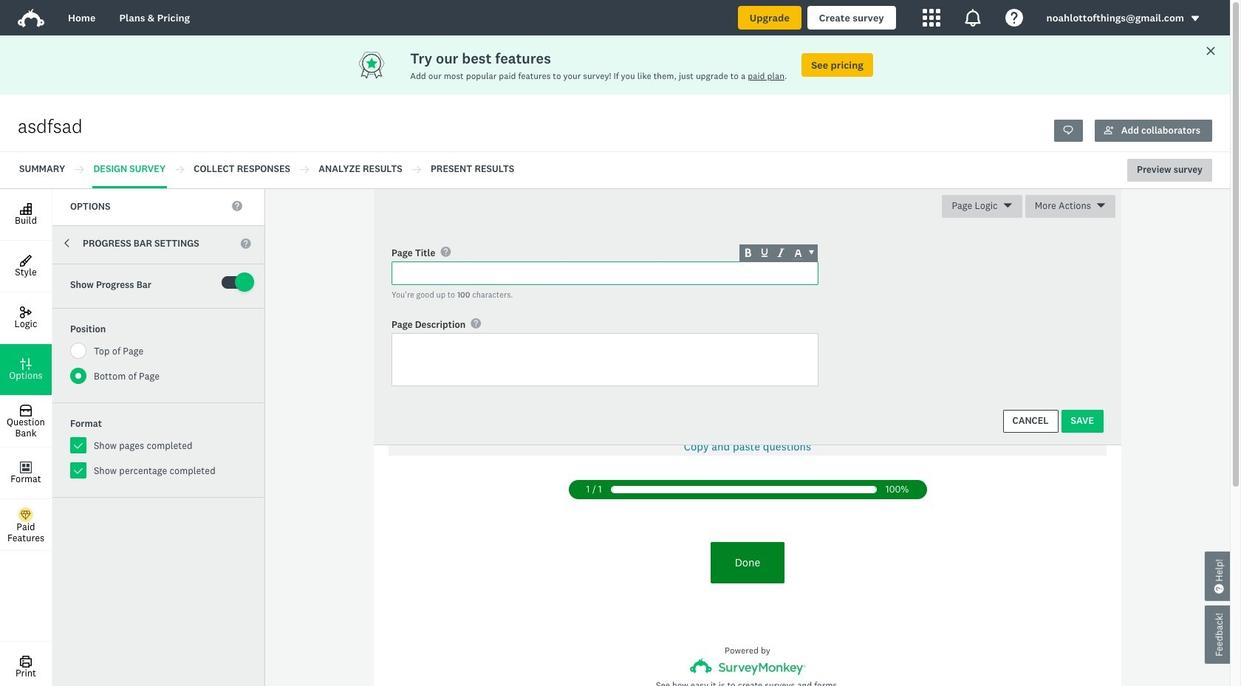 Task type: locate. For each thing, give the bounding box(es) containing it.
help icon image
[[1005, 9, 1023, 27]]

1 horizontal spatial products icon image
[[964, 9, 982, 27]]

1 products icon image from the left
[[922, 9, 940, 27]]

products icon image
[[922, 9, 940, 27], [964, 9, 982, 27]]

surveymonkey image
[[690, 659, 806, 676]]

dropdown arrow image
[[1190, 13, 1201, 24]]

0 horizontal spatial products icon image
[[922, 9, 940, 27]]



Task type: describe. For each thing, give the bounding box(es) containing it.
surveymonkey logo image
[[18, 9, 44, 27]]

2 products icon image from the left
[[964, 9, 982, 27]]

rewards image
[[357, 50, 410, 80]]



Task type: vqa. For each thing, say whether or not it's contained in the screenshot.
2nd PRODUCTS ICON
yes



